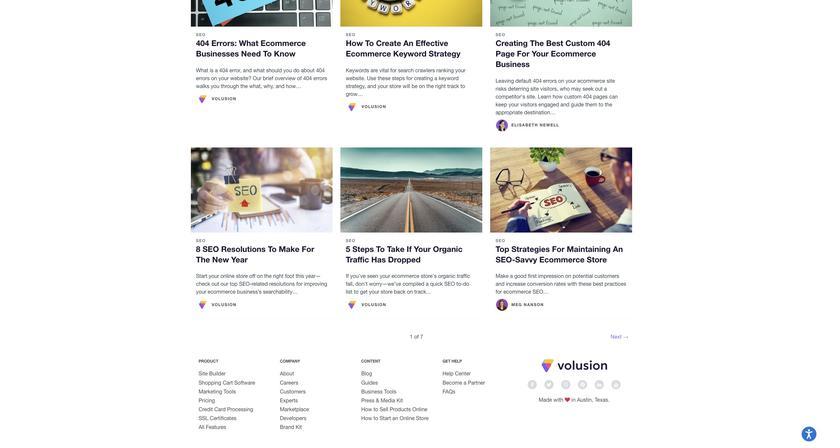 Task type: vqa. For each thing, say whether or not it's contained in the screenshot.
ACTIONS to the left
no



Task type: describe. For each thing, give the bounding box(es) containing it.
to left sell
[[374, 407, 378, 413]]

volusion for 5 steps to take if your organic traffic has dropped
[[362, 302, 386, 307]]

online
[[221, 273, 235, 279]]

credit card processing link
[[199, 407, 253, 413]]

help inside help center become a partner faqs
[[443, 371, 454, 377]]

your inside "seo creating the best custom 404 page for your ecommerce business"
[[532, 49, 549, 58]]

become
[[443, 380, 462, 386]]

why,
[[264, 83, 274, 89]]

follow volusion on pinterest image
[[581, 382, 585, 388]]

next →
[[611, 334, 629, 340]]

page
[[496, 49, 515, 58]]

a inside keywords are vital for search crawlers ranking your website. use these steps for creating a keyword strategy, and your store will be on the right track to grow…
[[435, 75, 437, 81]]

how to create an effective ecommerce keyword strategy image
[[341, 0, 483, 27]]

products
[[390, 407, 411, 413]]

404 down about
[[303, 75, 312, 81]]

volusion link for 8 seo resolutions to make for the new year
[[196, 299, 237, 312]]

if inside if you've seen your ecommerce store's organic traffic fall, don't worry—we've compiled a quick seo to-do list to get your store back on track…
[[346, 273, 349, 279]]

follow volusion on facebook image
[[531, 382, 534, 388]]

these inside make a good first impression on potential customers and increase conversion rates with these best practices for ecommerce seo…
[[579, 281, 592, 287]]

and inside leaving default 404 errors on your ecommerce site risks deterring site visitors, who may seek out a competitor's site. learn how custom 404 pages can keep your visitors engaged and guide them to the appropriate destination…
[[561, 101, 570, 107]]

2 vertical spatial how
[[361, 416, 372, 421]]

off
[[249, 273, 255, 279]]

learn
[[538, 94, 551, 100]]

content
[[361, 359, 381, 364]]

meg nanson
[[512, 302, 544, 307]]

newell
[[540, 123, 560, 128]]

seo for top
[[496, 238, 506, 243]]

vital
[[380, 67, 389, 73]]

and down overview
[[276, 83, 285, 89]]

marketing tools link
[[199, 389, 236, 395]]

ecommerce inside seo how to create an effective ecommerce keyword strategy
[[346, 49, 391, 58]]

what inside seo 404 errors: what ecommerce businesses need to know
[[239, 39, 258, 48]]

visitors
[[521, 101, 537, 107]]

right inside start your online store off on the right foot this year— check out our top seo-related resolutions for improving your ecommerce business's searchability…
[[273, 273, 284, 279]]

to inside seo 5 steps to take if your organic traffic has dropped
[[376, 245, 385, 254]]

help center become a partner faqs
[[443, 371, 485, 395]]

ssl
[[199, 416, 208, 421]]

404 right about
[[316, 67, 325, 73]]

guide
[[571, 101, 584, 107]]

default
[[516, 78, 532, 84]]

pricing
[[199, 398, 215, 404]]

your up check
[[209, 273, 219, 279]]

seo- inside seo top strategies for maintaining an seo-savvy ecommerce store
[[496, 255, 515, 264]]

an inside seo top strategies for maintaining an seo-savvy ecommerce store
[[613, 245, 623, 254]]

store inside start your online store off on the right foot this year— check out our top seo-related resolutions for improving your ecommerce business's searchability…
[[236, 273, 248, 279]]

developers
[[280, 416, 307, 421]]

marketplace
[[280, 407, 309, 413]]

all features link
[[199, 425, 226, 430]]

get help
[[443, 359, 462, 364]]

what is a 404 error, and what should you do about 404 errors on your website? our brief overview of 404 errors walks you through the what, why, and how…
[[196, 67, 327, 89]]

features
[[206, 425, 226, 430]]

best
[[593, 281, 603, 287]]

errors:
[[211, 39, 237, 48]]

site builder shopping cart software marketing tools pricing credit card processing ssl certificates all features
[[199, 371, 255, 430]]

brand
[[280, 425, 294, 430]]

business inside "seo creating the best custom 404 page for your ecommerce business"
[[496, 60, 530, 69]]

leaving default 404 errors on your ecommerce site risks deterring site visitors, who may seek out a competitor's site. learn how custom 404 pages can keep your visitors engaged and guide them to the appropriate destination…
[[496, 78, 618, 115]]

the inside "seo creating the best custom 404 page for your ecommerce business"
[[530, 39, 544, 48]]

404 inside "seo creating the best custom 404 page for your ecommerce business"
[[597, 39, 611, 48]]

risks
[[496, 86, 507, 92]]

brand kit link
[[280, 425, 302, 430]]

leaving
[[496, 78, 514, 84]]

all
[[199, 425, 204, 430]]

deterring
[[508, 86, 529, 92]]

out inside leaving default 404 errors on your ecommerce site risks deterring site visitors, who may seek out a competitor's site. learn how custom 404 pages can keep your visitors engaged and guide them to the appropriate destination…
[[595, 86, 603, 92]]

store inside the blog guides business tools press & media kit how to sell products online how to start an online store
[[416, 416, 429, 421]]

about
[[280, 371, 294, 377]]

your down check
[[196, 289, 206, 295]]

volusion for 8 seo resolutions to make for the new year
[[212, 302, 237, 307]]

an inside the blog guides business tools press & media kit how to sell products online how to start an online store
[[393, 416, 398, 421]]

custom
[[564, 94, 582, 100]]

seo- inside start your online store off on the right foot this year— check out our top seo-related resolutions for improving your ecommerce business's searchability…
[[239, 281, 252, 287]]

follow volusion on twitter image
[[547, 382, 552, 388]]

pagination navigation
[[189, 330, 634, 344]]

out inside start your online store off on the right foot this year— check out our top seo-related resolutions for improving your ecommerce business's searchability…
[[212, 281, 219, 287]]

track…
[[415, 289, 432, 295]]

to inside keywords are vital for search crawlers ranking your website. use these steps for creating a keyword strategy, and your store will be on the right track to grow…
[[461, 83, 465, 89]]

careers link
[[280, 380, 298, 386]]

credit
[[199, 407, 213, 413]]

error,
[[230, 67, 242, 73]]

your up keyword
[[455, 67, 466, 73]]

shopping cart software link
[[199, 380, 255, 386]]

steps
[[353, 245, 374, 254]]

don't
[[356, 281, 368, 287]]

1 vertical spatial site
[[531, 86, 539, 92]]

site
[[199, 371, 208, 377]]

what inside what is a 404 error, and what should you do about 404 errors on your website? our brief overview of 404 errors walks you through the what, why, and how…
[[196, 67, 208, 73]]

5 steps to take if your organic traffic has dropped image
[[341, 148, 483, 233]]

seen
[[367, 273, 378, 279]]

how…
[[286, 83, 301, 89]]

new
[[212, 255, 229, 264]]

seo top strategies for maintaining an seo-savvy ecommerce store
[[496, 238, 623, 264]]

compiled
[[403, 281, 425, 287]]

nanson
[[524, 302, 544, 307]]

software
[[234, 380, 255, 386]]

a inside if you've seen your ecommerce store's organic traffic fall, don't worry—we've compiled a quick seo to-do list to get your store back on track…
[[426, 281, 429, 287]]

for up 'steps'
[[390, 67, 397, 73]]

a inside help center become a partner faqs
[[464, 380, 467, 386]]

traffic
[[457, 273, 470, 279]]

a inside make a good first impression on potential customers and increase conversion rates with these best practices for ecommerce seo…
[[510, 273, 513, 279]]

seo 8 seo resolutions to make for the new year
[[196, 238, 314, 264]]

an inside seo how to create an effective ecommerce keyword strategy
[[404, 39, 414, 48]]

customers link
[[280, 389, 306, 395]]

for inside "seo creating the best custom 404 page for your ecommerce business"
[[517, 49, 530, 58]]

404 right default
[[533, 78, 542, 84]]

on inside make a good first impression on potential customers and increase conversion rates with these best practices for ecommerce seo…
[[565, 273, 571, 279]]

traffic
[[346, 255, 369, 264]]

may
[[571, 86, 581, 92]]

on inside if you've seen your ecommerce store's organic traffic fall, don't worry—we've compiled a quick seo to-do list to get your store back on track…
[[407, 289, 413, 295]]

cart
[[223, 380, 233, 386]]

can
[[609, 94, 618, 100]]

1 vertical spatial online
[[400, 416, 415, 421]]

1 horizontal spatial errors
[[314, 75, 327, 81]]

ecommerce inside if you've seen your ecommerce store's organic traffic fall, don't worry—we've compiled a quick seo to-do list to get your store back on track…
[[392, 273, 420, 279]]

need
[[241, 49, 261, 58]]

in
[[572, 397, 576, 403]]

make inside make a good first impression on potential customers and increase conversion rates with these best practices for ecommerce seo…
[[496, 273, 509, 279]]

→
[[623, 334, 629, 340]]

related
[[252, 281, 268, 287]]

top strategies for maintaining an seo-savvy ecommerce store image
[[491, 148, 633, 233]]

on inside keywords are vital for search crawlers ranking your website. use these steps for creating a keyword strategy, and your store will be on the right track to grow…
[[419, 83, 425, 89]]

do inside what is a 404 error, and what should you do about 404 errors on your website? our brief overview of 404 errors walks you through the what, why, and how…
[[293, 67, 300, 73]]

searchability…
[[263, 289, 298, 295]]

volusion for 404 errors: what ecommerce businesses need to know
[[212, 96, 237, 101]]

do inside if you've seen your ecommerce store's organic traffic fall, don't worry—we've compiled a quick seo to-do list to get your store back on track…
[[463, 281, 469, 287]]

tools inside site builder shopping cart software marketing tools pricing credit card processing ssl certificates all features
[[224, 389, 236, 395]]

help center link
[[443, 371, 471, 377]]

0 horizontal spatial you
[[211, 83, 219, 89]]

1 vertical spatial how
[[361, 407, 372, 413]]

walks
[[196, 83, 209, 89]]

destination…
[[524, 109, 556, 115]]

creating the best custom 404 page for your ecommerce business image
[[491, 0, 633, 27]]

for inside seo top strategies for maintaining an seo-savvy ecommerce store
[[552, 245, 565, 254]]

5
[[346, 245, 350, 254]]

customers
[[595, 273, 619, 279]]

the inside seo 8 seo resolutions to make for the new year
[[196, 255, 210, 264]]

media
[[381, 398, 395, 404]]

faqs link
[[443, 389, 456, 395]]

ecommerce inside leaving default 404 errors on your ecommerce site risks deterring site visitors, who may seek out a competitor's site. learn how custom 404 pages can keep your visitors engaged and guide them to the appropriate destination…
[[578, 78, 605, 84]]

your right get
[[369, 289, 379, 295]]

for inside make a good first impression on potential customers and increase conversion rates with these best practices for ecommerce seo…
[[496, 289, 502, 295]]

engaged
[[539, 101, 559, 107]]

kit for media
[[397, 398, 403, 404]]

organic
[[433, 245, 463, 254]]

savvy
[[515, 255, 537, 264]]

crawlers
[[415, 67, 435, 73]]

1 vertical spatial with
[[554, 397, 564, 403]]

steps
[[392, 75, 405, 81]]

your down "vital"
[[378, 83, 388, 89]]

keyword
[[439, 75, 459, 81]]

ecommerce inside start your online store off on the right foot this year— check out our top seo-related resolutions for improving your ecommerce business's searchability…
[[208, 289, 236, 295]]

card
[[214, 407, 226, 413]]



Task type: locate. For each thing, give the bounding box(es) containing it.
follow volusion on instagram image
[[564, 382, 568, 388]]

1 horizontal spatial if
[[407, 245, 412, 254]]

&
[[376, 398, 379, 404]]

start down sell
[[380, 416, 391, 421]]

the down can at top
[[605, 101, 612, 107]]

1 vertical spatial out
[[212, 281, 219, 287]]

ecommerce inside seo 404 errors: what ecommerce businesses need to know
[[261, 39, 306, 48]]

developers link
[[280, 416, 307, 421]]

marketplace link
[[280, 407, 309, 413]]

if inside seo 5 steps to take if your organic traffic has dropped
[[407, 245, 412, 254]]

seo inside seo how to create an effective ecommerce keyword strategy
[[346, 32, 356, 37]]

tools down cart on the left bottom of the page
[[224, 389, 236, 395]]

0 horizontal spatial store
[[416, 416, 429, 421]]

on up 'who'
[[558, 78, 564, 84]]

site builder link
[[199, 371, 226, 377]]

1 horizontal spatial site
[[607, 78, 615, 84]]

seo for how
[[346, 32, 356, 37]]

your up worry—we've
[[380, 273, 390, 279]]

a down ranking
[[435, 75, 437, 81]]

0 vertical spatial out
[[595, 86, 603, 92]]

1 horizontal spatial you
[[283, 67, 292, 73]]

0 vertical spatial help
[[452, 359, 462, 364]]

a down center
[[464, 380, 467, 386]]

0 vertical spatial you
[[283, 67, 292, 73]]

0 vertical spatial seo-
[[496, 255, 515, 264]]

to right resolutions on the bottom of the page
[[268, 245, 277, 254]]

and down the use
[[367, 83, 376, 89]]

and inside keywords are vital for search crawlers ranking your website. use these steps for creating a keyword strategy, and your store will be on the right track to grow…
[[367, 83, 376, 89]]

volusion down grow…
[[362, 104, 386, 109]]

business down page
[[496, 60, 530, 69]]

on inside leaving default 404 errors on your ecommerce site risks deterring site visitors, who may seek out a competitor's site. learn how custom 404 pages can keep your visitors engaged and guide them to the appropriate destination…
[[558, 78, 564, 84]]

0 horizontal spatial right
[[273, 273, 284, 279]]

1 vertical spatial an
[[613, 245, 623, 254]]

top
[[230, 281, 238, 287]]

store
[[390, 83, 401, 89], [236, 273, 248, 279], [381, 289, 393, 295]]

meg nanson link
[[496, 299, 544, 312]]

an
[[404, 39, 414, 48], [613, 245, 623, 254], [393, 416, 398, 421]]

do
[[293, 67, 300, 73], [463, 281, 469, 287]]

store inside if you've seen your ecommerce store's organic traffic fall, don't worry—we've compiled a quick seo to-do list to get your store back on track…
[[381, 289, 393, 295]]

make a good first impression on potential customers and increase conversion rates with these best practices for ecommerce seo…
[[496, 273, 626, 295]]

ecommerce inside seo top strategies for maintaining an seo-savvy ecommerce store
[[540, 255, 585, 264]]

start inside the blog guides business tools press & media kit how to sell products online how to start an online store
[[380, 416, 391, 421]]

for up 'year—'
[[302, 245, 314, 254]]

errors up the walks
[[196, 75, 210, 81]]

blog
[[361, 371, 372, 377]]

the down 8
[[196, 255, 210, 264]]

seo-
[[496, 255, 515, 264], [239, 281, 252, 287]]

an down how to sell products online "link"
[[393, 416, 398, 421]]

to right track on the top right of the page
[[461, 83, 465, 89]]

top
[[496, 245, 509, 254]]

0 vertical spatial an
[[404, 39, 414, 48]]

next
[[611, 334, 622, 340]]

404 right custom
[[597, 39, 611, 48]]

year—
[[306, 273, 321, 279]]

ecommerce down our
[[208, 289, 236, 295]]

start inside start your online store off on the right foot this year— check out our top seo-related resolutions for improving your ecommerce business's searchability…
[[196, 273, 207, 279]]

0 horizontal spatial what
[[196, 67, 208, 73]]

volusion link for how to create an effective ecommerce keyword strategy
[[346, 100, 386, 114]]

store down worry—we've
[[381, 289, 393, 295]]

and left increase in the bottom right of the page
[[496, 281, 505, 287]]

fall,
[[346, 281, 354, 287]]

for up meg nanson "link" in the right bottom of the page
[[496, 289, 502, 295]]

how inside seo how to create an effective ecommerce keyword strategy
[[346, 39, 363, 48]]

0 vertical spatial business
[[496, 60, 530, 69]]

2 tools from the left
[[384, 389, 396, 395]]

with left 'heart' icon in the bottom right of the page
[[554, 397, 564, 403]]

for down this at the bottom
[[296, 281, 303, 287]]

foot
[[285, 273, 294, 279]]

1 horizontal spatial tools
[[384, 389, 396, 395]]

the left best
[[530, 39, 544, 48]]

1 vertical spatial what
[[196, 67, 208, 73]]

404 inside seo 404 errors: what ecommerce businesses need to know
[[196, 39, 209, 48]]

worry—we've
[[369, 281, 401, 287]]

1 horizontal spatial kit
[[397, 398, 403, 404]]

404 down 'seek'
[[583, 94, 592, 100]]

7
[[420, 334, 423, 340]]

0 horizontal spatial an
[[393, 416, 398, 421]]

if up the fall,
[[346, 273, 349, 279]]

about link
[[280, 371, 294, 377]]

0 horizontal spatial with
[[554, 397, 564, 403]]

for down the creating
[[517, 49, 530, 58]]

strategies
[[512, 245, 550, 254]]

do left about
[[293, 67, 300, 73]]

8
[[196, 245, 200, 254]]

on inside what is a 404 error, and what should you do about 404 errors on your website? our brief overview of 404 errors walks you through the what, why, and how…
[[211, 75, 217, 81]]

volusion link down get
[[346, 299, 386, 312]]

kit up products on the bottom
[[397, 398, 403, 404]]

1 horizontal spatial your
[[532, 49, 549, 58]]

rates
[[554, 281, 566, 287]]

what left is
[[196, 67, 208, 73]]

faqs
[[443, 389, 456, 395]]

builder
[[209, 371, 226, 377]]

2 vertical spatial store
[[381, 289, 393, 295]]

your down competitor's
[[509, 101, 519, 107]]

the down website?
[[240, 83, 248, 89]]

1 horizontal spatial with
[[568, 281, 577, 287]]

2 horizontal spatial errors
[[543, 78, 557, 84]]

seo- down top
[[496, 255, 515, 264]]

on inside start your online store off on the right foot this year— check out our top seo-related resolutions for improving your ecommerce business's searchability…
[[257, 273, 263, 279]]

1 horizontal spatial an
[[404, 39, 414, 48]]

1 horizontal spatial out
[[595, 86, 603, 92]]

on right off
[[257, 273, 263, 279]]

right inside keywords are vital for search crawlers ranking your website. use these steps for creating a keyword strategy, and your store will be on the right track to grow…
[[435, 83, 446, 89]]

0 vertical spatial do
[[293, 67, 300, 73]]

press & media kit link
[[361, 398, 403, 404]]

tools inside the blog guides business tools press & media kit how to sell products online how to start an online store
[[384, 389, 396, 395]]

your up may
[[566, 78, 576, 84]]

1 tools from the left
[[224, 389, 236, 395]]

to inside seo how to create an effective ecommerce keyword strategy
[[365, 39, 374, 48]]

our
[[253, 75, 262, 81]]

to right 'need'
[[263, 49, 272, 58]]

seo inside "seo creating the best custom 404 page for your ecommerce business"
[[496, 32, 506, 37]]

and inside make a good first impression on potential customers and increase conversion rates with these best practices for ecommerce seo…
[[496, 281, 505, 287]]

1 horizontal spatial seo-
[[496, 255, 515, 264]]

the inside start your online store off on the right foot this year— check out our top seo-related resolutions for improving your ecommerce business's searchability…
[[264, 273, 272, 279]]

seo 5 steps to take if your organic traffic has dropped
[[346, 238, 463, 264]]

what
[[239, 39, 258, 48], [196, 67, 208, 73]]

seo- up business's
[[239, 281, 252, 287]]

seo inside seo 404 errors: what ecommerce businesses need to know
[[196, 32, 206, 37]]

out up pages
[[595, 86, 603, 92]]

customers
[[280, 389, 306, 395]]

1 horizontal spatial do
[[463, 281, 469, 287]]

a down store's
[[426, 281, 429, 287]]

1 horizontal spatial make
[[496, 273, 509, 279]]

1 horizontal spatial business
[[496, 60, 530, 69]]

1 horizontal spatial right
[[435, 83, 446, 89]]

to down &
[[374, 416, 378, 421]]

seo for 5
[[346, 238, 356, 243]]

of inside what is a 404 error, and what should you do about 404 errors on your website? our brief overview of 404 errors walks you through the what, why, and how…
[[297, 75, 302, 81]]

ecommerce up know
[[261, 39, 306, 48]]

you right the walks
[[211, 83, 219, 89]]

your inside seo 5 steps to take if your organic traffic has dropped
[[414, 245, 431, 254]]

0 vertical spatial start
[[196, 273, 207, 279]]

website?
[[230, 75, 251, 81]]

next → link
[[607, 331, 633, 343]]

businesses
[[196, 49, 239, 58]]

with
[[568, 281, 577, 287], [554, 397, 564, 403]]

make
[[279, 245, 300, 254], [496, 273, 509, 279]]

the inside leaving default 404 errors on your ecommerce site risks deterring site visitors, who may seek out a competitor's site. learn how custom 404 pages can keep your visitors engaged and guide them to the appropriate destination…
[[605, 101, 612, 107]]

get
[[443, 359, 451, 364]]

store inside seo top strategies for maintaining an seo-savvy ecommerce store
[[587, 255, 607, 264]]

ecommerce software by volusion image
[[541, 359, 608, 373]]

to left create at the left of the page
[[365, 39, 374, 48]]

0 horizontal spatial tools
[[224, 389, 236, 395]]

kit inside the blog guides business tools press & media kit how to sell products online how to start an online store
[[397, 398, 403, 404]]

0 vertical spatial your
[[532, 49, 549, 58]]

0 vertical spatial with
[[568, 281, 577, 287]]

0 vertical spatial these
[[378, 75, 391, 81]]

1 vertical spatial if
[[346, 273, 349, 279]]

to inside if you've seen your ecommerce store's organic traffic fall, don't worry—we've compiled a quick seo to-do list to get your store back on track…
[[354, 289, 359, 295]]

1 vertical spatial do
[[463, 281, 469, 287]]

creating
[[496, 39, 528, 48]]

0 horizontal spatial out
[[212, 281, 219, 287]]

keep
[[496, 101, 507, 107]]

0 horizontal spatial these
[[378, 75, 391, 81]]

0 vertical spatial how
[[346, 39, 363, 48]]

the up "related"
[[264, 273, 272, 279]]

out
[[595, 86, 603, 92], [212, 281, 219, 287]]

0 vertical spatial if
[[407, 245, 412, 254]]

the down creating on the top right of page
[[427, 83, 434, 89]]

1 vertical spatial your
[[414, 245, 431, 254]]

0 horizontal spatial kit
[[296, 425, 302, 430]]

1 vertical spatial of
[[414, 334, 419, 340]]

sell
[[380, 407, 388, 413]]

appropriate
[[496, 109, 523, 115]]

1 vertical spatial start
[[380, 416, 391, 421]]

site up can at top
[[607, 78, 615, 84]]

maintaining
[[567, 245, 611, 254]]

volusion down the through
[[212, 96, 237, 101]]

and up website?
[[243, 67, 252, 73]]

1 vertical spatial you
[[211, 83, 219, 89]]

404 left error,
[[219, 67, 228, 73]]

meg
[[512, 302, 522, 307]]

kit down developers
[[296, 425, 302, 430]]

0 horizontal spatial site
[[531, 86, 539, 92]]

1 vertical spatial business
[[361, 389, 383, 395]]

your up dropped
[[414, 245, 431, 254]]

an up keyword
[[404, 39, 414, 48]]

use
[[367, 75, 376, 81]]

0 horizontal spatial seo-
[[239, 281, 252, 287]]

pages
[[594, 94, 608, 100]]

business down guides at the left bottom
[[361, 389, 383, 395]]

right down keyword
[[435, 83, 446, 89]]

errors up visitors,
[[543, 78, 557, 84]]

if up dropped
[[407, 245, 412, 254]]

to right list
[[354, 289, 359, 295]]

store down how to sell products online "link"
[[416, 416, 429, 421]]

what up 'need'
[[239, 39, 258, 48]]

1 vertical spatial store
[[236, 273, 248, 279]]

to
[[365, 39, 374, 48], [263, 49, 272, 58], [461, 83, 465, 89], [599, 101, 604, 107], [268, 245, 277, 254], [376, 245, 385, 254], [354, 289, 359, 295], [374, 407, 378, 413], [374, 416, 378, 421]]

your up the through
[[219, 75, 229, 81]]

the inside what is a 404 error, and what should you do about 404 errors on your website? our brief overview of 404 errors walks you through the what, why, and how…
[[240, 83, 248, 89]]

2 horizontal spatial an
[[613, 245, 623, 254]]

about careers customers experts marketplace developers brand kit
[[280, 371, 309, 430]]

center
[[455, 371, 471, 377]]

open accessibe: accessibility options, statement and help image
[[806, 430, 813, 439]]

online
[[413, 407, 428, 413], [400, 416, 415, 421]]

1 vertical spatial these
[[579, 281, 592, 287]]

1 vertical spatial kit
[[296, 425, 302, 430]]

store's
[[421, 273, 437, 279]]

make up foot
[[279, 245, 300, 254]]

out left our
[[212, 281, 219, 287]]

with inside make a good first impression on potential customers and increase conversion rates with these best practices for ecommerce seo…
[[568, 281, 577, 287]]

heart image
[[565, 397, 570, 403]]

1 vertical spatial seo-
[[239, 281, 252, 287]]

do down traffic at the bottom right of the page
[[463, 281, 469, 287]]

practices
[[605, 281, 626, 287]]

volusion link for 404 errors: what ecommerce businesses need to know
[[196, 93, 237, 106]]

on up rates
[[565, 273, 571, 279]]

store inside keywords are vital for search crawlers ranking your website. use these steps for creating a keyword strategy, and your store will be on the right track to grow…
[[390, 83, 401, 89]]

0 vertical spatial of
[[297, 75, 302, 81]]

0 horizontal spatial of
[[297, 75, 302, 81]]

volusion for how to create an effective ecommerce keyword strategy
[[362, 104, 386, 109]]

help up become
[[443, 371, 454, 377]]

errors inside leaving default 404 errors on your ecommerce site risks deterring site visitors, who may seek out a competitor's site. learn how custom 404 pages can keep your visitors engaged and guide them to the appropriate destination…
[[543, 78, 557, 84]]

ecommerce up impression
[[540, 255, 585, 264]]

ecommerce up are
[[346, 49, 391, 58]]

kit for brand
[[296, 425, 302, 430]]

ecommerce inside "seo creating the best custom 404 page for your ecommerce business"
[[551, 49, 596, 58]]

your down best
[[532, 49, 549, 58]]

press
[[361, 398, 375, 404]]

product
[[199, 359, 218, 364]]

on down is
[[211, 75, 217, 81]]

ecommerce down increase in the bottom right of the page
[[504, 289, 531, 295]]

0 vertical spatial online
[[413, 407, 428, 413]]

a inside leaving default 404 errors on your ecommerce site risks deterring site visitors, who may seek out a competitor's site. learn how custom 404 pages can keep your visitors engaged and guide them to the appropriate destination…
[[604, 86, 607, 92]]

for right strategies
[[552, 245, 565, 254]]

1 vertical spatial store
[[416, 416, 429, 421]]

business inside the blog guides business tools press & media kit how to sell products online how to start an online store
[[361, 389, 383, 395]]

is
[[210, 67, 214, 73]]

0 vertical spatial site
[[607, 78, 615, 84]]

on right be
[[419, 83, 425, 89]]

and down how
[[561, 101, 570, 107]]

these down potential
[[579, 281, 592, 287]]

1 vertical spatial right
[[273, 273, 284, 279]]

0 horizontal spatial make
[[279, 245, 300, 254]]

to inside leaving default 404 errors on your ecommerce site risks deterring site visitors, who may seek out a competitor's site. learn how custom 404 pages can keep your visitors engaged and guide them to the appropriate destination…
[[599, 101, 604, 107]]

8 seo resolutions to make for the new year image
[[191, 148, 333, 233]]

0 vertical spatial store
[[587, 255, 607, 264]]

these inside keywords are vital for search crawlers ranking your website. use these steps for creating a keyword strategy, and your store will be on the right track to grow…
[[378, 75, 391, 81]]

1 vertical spatial make
[[496, 273, 509, 279]]

1 horizontal spatial of
[[414, 334, 419, 340]]

strategy,
[[346, 83, 366, 89]]

kit inside about careers customers experts marketplace developers brand kit
[[296, 425, 302, 430]]

start up check
[[196, 273, 207, 279]]

0 vertical spatial make
[[279, 245, 300, 254]]

kit
[[397, 398, 403, 404], [296, 425, 302, 430]]

1 horizontal spatial store
[[587, 255, 607, 264]]

will
[[403, 83, 410, 89]]

ecommerce
[[578, 78, 605, 84], [392, 273, 420, 279], [208, 289, 236, 295], [504, 289, 531, 295]]

experts
[[280, 398, 298, 404]]

0 horizontal spatial start
[[196, 273, 207, 279]]

start your online store off on the right foot this year— check out our top seo-related resolutions for improving your ecommerce business's searchability…
[[196, 273, 327, 295]]

volusion down get
[[362, 302, 386, 307]]

keywords
[[346, 67, 369, 73]]

if you've seen your ecommerce store's organic traffic fall, don't worry—we've compiled a quick seo to-do list to get your store back on track…
[[346, 273, 470, 295]]

1 horizontal spatial these
[[579, 281, 592, 287]]

volusion link down our
[[196, 299, 237, 312]]

keywords are vital for search crawlers ranking your website. use these steps for creating a keyword strategy, and your store will be on the right track to grow…
[[346, 67, 466, 97]]

help right get
[[452, 359, 462, 364]]

0 horizontal spatial do
[[293, 67, 300, 73]]

partner
[[468, 380, 485, 386]]

0 horizontal spatial errors
[[196, 75, 210, 81]]

volusion link down grow…
[[346, 100, 386, 114]]

the inside keywords are vital for search crawlers ranking your website. use these steps for creating a keyword strategy, and your store will be on the right track to grow…
[[427, 83, 434, 89]]

0 horizontal spatial your
[[414, 245, 431, 254]]

elisabeth newell
[[512, 123, 560, 128]]

to down pages
[[599, 101, 604, 107]]

year
[[231, 255, 248, 264]]

seo inside seo 5 steps to take if your organic traffic has dropped
[[346, 238, 356, 243]]

what
[[253, 67, 265, 73]]

to up has
[[376, 245, 385, 254]]

these
[[378, 75, 391, 81], [579, 281, 592, 287]]

1 vertical spatial help
[[443, 371, 454, 377]]

0 vertical spatial right
[[435, 83, 446, 89]]

0 vertical spatial kit
[[397, 398, 403, 404]]

of inside pagination "navigation"
[[414, 334, 419, 340]]

for up will
[[406, 75, 413, 81]]

seo inside seo top strategies for maintaining an seo-savvy ecommerce store
[[496, 238, 506, 243]]

how to start an online store link
[[361, 416, 429, 421]]

404 up the businesses
[[196, 39, 209, 48]]

1 of 7
[[410, 334, 423, 340]]

guides
[[361, 380, 378, 386]]

for inside start your online store off on the right foot this year— check out our top seo-related resolutions for improving your ecommerce business's searchability…
[[296, 281, 303, 287]]

a
[[215, 67, 218, 73], [435, 75, 437, 81], [604, 86, 607, 92], [510, 273, 513, 279], [426, 281, 429, 287], [464, 380, 467, 386]]

how to sell products online link
[[361, 407, 428, 413]]

seo for 404
[[196, 32, 206, 37]]

creating
[[414, 75, 433, 81]]

online down products on the bottom
[[400, 416, 415, 421]]

0 vertical spatial what
[[239, 39, 258, 48]]

make inside seo 8 seo resolutions to make for the new year
[[279, 245, 300, 254]]

0 horizontal spatial business
[[361, 389, 383, 395]]

your inside what is a 404 error, and what should you do about 404 errors on your website? our brief overview of 404 errors walks you through the what, why, and how…
[[219, 75, 229, 81]]

make up increase in the bottom right of the page
[[496, 273, 509, 279]]

0 horizontal spatial if
[[346, 273, 349, 279]]

to inside seo 404 errors: what ecommerce businesses need to know
[[263, 49, 272, 58]]

seo inside if you've seen your ecommerce store's organic traffic fall, don't worry—we've compiled a quick seo to-do list to get your store back on track…
[[445, 281, 455, 287]]

to inside seo 8 seo resolutions to make for the new year
[[268, 245, 277, 254]]

follow volusion on youtube image
[[614, 382, 619, 388]]

dropped
[[388, 255, 421, 264]]

competitor's
[[496, 94, 525, 100]]

seo for creating
[[496, 32, 506, 37]]

a left good
[[510, 273, 513, 279]]

404 errors: what ecommerce businesses need to know image
[[191, 0, 333, 27]]

your
[[532, 49, 549, 58], [414, 245, 431, 254]]

seo…
[[533, 289, 549, 295]]

for inside seo 8 seo resolutions to make for the new year
[[302, 245, 314, 254]]

seo for 8
[[196, 238, 206, 243]]

1 horizontal spatial start
[[380, 416, 391, 421]]

how
[[346, 39, 363, 48], [361, 407, 372, 413], [361, 416, 372, 421]]

blog link
[[361, 371, 372, 377]]

a inside what is a 404 error, and what should you do about 404 errors on your website? our brief overview of 404 errors walks you through the what, why, and how…
[[215, 67, 218, 73]]

on down "compiled"
[[407, 289, 413, 295]]

volusion link for 5 steps to take if your organic traffic has dropped
[[346, 299, 386, 312]]

seo how to create an effective ecommerce keyword strategy
[[346, 32, 461, 58]]

store down maintaining
[[587, 255, 607, 264]]

of up 'how…'
[[297, 75, 302, 81]]

you up overview
[[283, 67, 292, 73]]

ecommerce inside make a good first impression on potential customers and increase conversion rates with these best practices for ecommerce seo…
[[504, 289, 531, 295]]

of right 1
[[414, 334, 419, 340]]

a right is
[[215, 67, 218, 73]]

follow volusion on linkedin image
[[597, 382, 602, 388]]

errors down about
[[314, 75, 327, 81]]

1 horizontal spatial what
[[239, 39, 258, 48]]

made
[[539, 397, 552, 403]]

2 vertical spatial an
[[393, 416, 398, 421]]

0 vertical spatial store
[[390, 83, 401, 89]]



